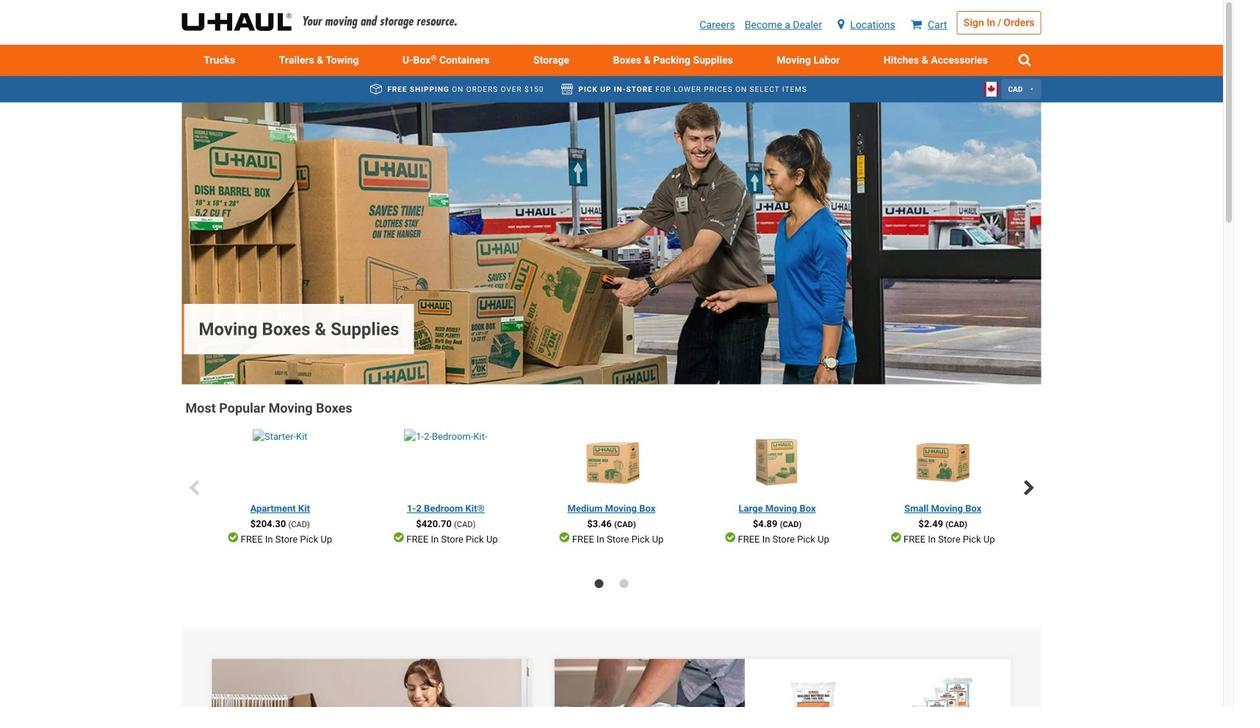 Task type: locate. For each thing, give the bounding box(es) containing it.
people unloading bicycles from an suv's bike rack image
[[182, 102, 1041, 385]]

menu
[[182, 45, 1041, 76]]

medium moving box image
[[579, 430, 644, 494]]

2 menu item from the left
[[257, 45, 381, 76]]

large moving box image
[[745, 430, 810, 494]]

3 menu item from the left
[[512, 45, 591, 76]]

1 menu item from the left
[[182, 45, 257, 76]]

5 menu item from the left
[[755, 45, 862, 76]]

banner
[[0, 0, 1223, 76], [182, 102, 1041, 385], [211, 658, 598, 707], [555, 659, 769, 707]]

menu item
[[182, 45, 257, 76], [257, 45, 381, 76], [512, 45, 591, 76], [591, 45, 755, 76], [755, 45, 862, 76], [862, 45, 1010, 76]]

starter kit image
[[253, 430, 307, 494]]

shipping icon image
[[370, 84, 382, 94]]



Task type: describe. For each thing, give the bounding box(es) containing it.
1 2 bedroom kit image
[[404, 430, 487, 494]]

a man covering a mattress with a mattress bag image
[[555, 659, 769, 707]]

sealable mattress bags for moving image
[[781, 674, 846, 707]]

slide 1 image
[[595, 579, 603, 588]]

slide 2 image
[[620, 579, 628, 588]]

6 menu item from the left
[[862, 45, 1010, 76]]

woman unpacking items from moving boxes image
[[212, 659, 598, 707]]

4 menu item from the left
[[591, 45, 755, 76]]

pickup icon image
[[561, 84, 573, 94]]

mattress bag sets with handles for moving and storage image
[[910, 674, 975, 707]]

small moving box image
[[911, 430, 975, 494]]



Task type: vqa. For each thing, say whether or not it's contained in the screenshot.
Family loading U-Haul boxes in their kitchen image
no



